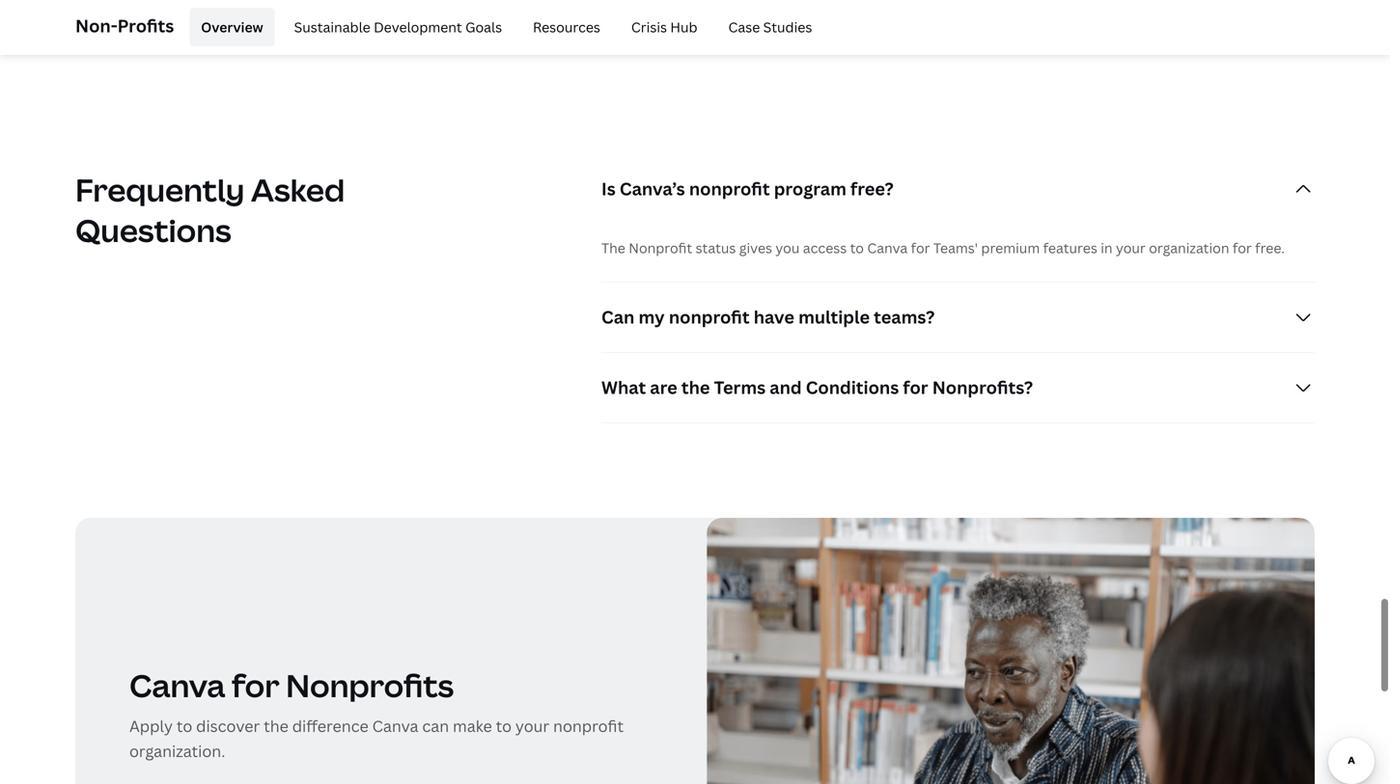 Task type: vqa. For each thing, say whether or not it's contained in the screenshot.
organization.
yes



Task type: locate. For each thing, give the bounding box(es) containing it.
to up organization.
[[177, 716, 192, 737]]

1 vertical spatial your
[[1116, 239, 1146, 257]]

to
[[850, 239, 864, 257], [177, 716, 192, 737], [496, 716, 512, 737]]

with right the started
[[196, 8, 228, 28]]

1 horizontal spatial with
[[488, 8, 521, 28]]

1 vertical spatial the
[[264, 716, 289, 737]]

nonprofit right the goals
[[524, 8, 598, 28]]

frequently
[[75, 169, 245, 211]]

nonprofit inside dropdown button
[[689, 177, 770, 201]]

the right are
[[682, 376, 710, 400]]

sustainable development goals link
[[283, 8, 514, 46]]

nonprofit
[[689, 177, 770, 201], [669, 306, 750, 329], [553, 716, 624, 737]]

resources
[[533, 18, 600, 36]]

0 horizontal spatial the
[[264, 716, 289, 737]]

with inside getting started with canva for nonprofits
[[196, 8, 228, 28]]

multiple
[[799, 306, 870, 329]]

getting started with canva for nonprofits link
[[75, 0, 374, 59]]

0 vertical spatial your
[[764, 8, 798, 28]]

1 horizontal spatial nonprofit
[[629, 239, 692, 257]]

for right overview
[[282, 8, 305, 28]]

resources link
[[521, 8, 612, 46]]

getting
[[75, 8, 131, 28]]

canva left can
[[372, 716, 419, 737]]

1 with from the left
[[196, 8, 228, 28]]

the right discover
[[264, 716, 289, 737]]

your right in
[[1116, 239, 1146, 257]]

menu bar containing overview
[[182, 8, 824, 46]]

teams?
[[874, 306, 935, 329]]

for inside the 'canva for nonprofits apply to discover the difference canva can make to your nonprofit organization.'
[[232, 665, 280, 707]]

canva for nonprofits apply to discover the difference canva can make to your nonprofit organization.
[[129, 665, 624, 762]]

what are the terms and conditions for nonprofits?
[[602, 376, 1033, 400]]

organization.
[[129, 741, 225, 762]]

nonprofits down getting
[[75, 32, 157, 53]]

0 vertical spatial nonprofit
[[689, 177, 770, 201]]

you
[[776, 239, 800, 257]]

for left teams' at top
[[911, 239, 930, 257]]

0 vertical spatial nonprofits
[[75, 32, 157, 53]]

conditions
[[806, 376, 899, 400]]

nonprofit inside 'dropdown button'
[[669, 306, 750, 329]]

1 horizontal spatial to
[[496, 716, 512, 737]]

nonprofit
[[524, 8, 598, 28], [629, 239, 692, 257]]

for
[[282, 8, 305, 28], [911, 239, 930, 257], [1233, 239, 1252, 257], [903, 376, 928, 400], [232, 665, 280, 707]]

features
[[1043, 239, 1098, 257]]

can
[[422, 716, 449, 737]]

0 horizontal spatial with
[[196, 8, 228, 28]]

profits
[[117, 14, 174, 38]]

overview
[[201, 18, 263, 36]]

2 vertical spatial your
[[515, 716, 550, 737]]

2 vertical spatial nonprofit
[[553, 716, 624, 737]]

premium
[[981, 239, 1040, 257]]

0 horizontal spatial your
[[515, 716, 550, 737]]

0 vertical spatial the
[[682, 376, 710, 400]]

with
[[196, 8, 228, 28], [488, 8, 521, 28]]

hub
[[670, 18, 698, 36]]

your
[[764, 8, 798, 28], [1116, 239, 1146, 257], [515, 716, 550, 737]]

canva inside getting started with canva for nonprofits
[[232, 8, 279, 28]]

discover
[[196, 716, 260, 737]]

2 horizontal spatial your
[[1116, 239, 1146, 257]]

nonprofit for my
[[669, 306, 750, 329]]

have
[[754, 306, 795, 329]]

brand
[[802, 8, 847, 28]]

for right conditions
[[903, 376, 928, 400]]

to right access
[[850, 239, 864, 257]]

1 vertical spatial nonprofits
[[286, 665, 454, 707]]

questions
[[75, 210, 231, 252]]

0 horizontal spatial nonprofits
[[75, 32, 157, 53]]

case studies
[[729, 18, 812, 36]]

goals
[[465, 18, 502, 36]]

nonprofit right the the in the top of the page
[[629, 239, 692, 257]]

nonprofits up 'difference'
[[286, 665, 454, 707]]

with right inspired
[[488, 8, 521, 28]]

your right case
[[764, 8, 798, 28]]

0 horizontal spatial to
[[177, 716, 192, 737]]

your right make
[[515, 716, 550, 737]]

1 horizontal spatial nonprofits
[[286, 665, 454, 707]]

difference
[[292, 716, 369, 737]]

crisis hub link
[[620, 8, 709, 46]]

program
[[774, 177, 847, 201]]

nonprofits
[[75, 32, 157, 53], [286, 665, 454, 707]]

can my nonprofit have multiple teams?
[[602, 306, 935, 329]]

menu bar
[[182, 8, 824, 46]]

templates
[[602, 8, 680, 28]]

for up discover
[[232, 665, 280, 707]]

canva's
[[620, 177, 685, 201]]

the inside what are the terms and conditions for nonprofits? dropdown button
[[682, 376, 710, 400]]

to right make
[[496, 716, 512, 737]]

with for canva
[[196, 8, 228, 28]]

canva
[[232, 8, 279, 28], [867, 239, 908, 257], [129, 665, 225, 707], [372, 716, 419, 737]]

sustainable development goals
[[294, 18, 502, 36]]

the
[[682, 376, 710, 400], [264, 716, 289, 737]]

make
[[453, 716, 492, 737]]

1 vertical spatial nonprofit
[[669, 306, 750, 329]]

is canva's nonprofit program free? button
[[602, 155, 1315, 224]]

managing
[[687, 8, 760, 28]]

0 vertical spatial nonprofit
[[524, 8, 598, 28]]

canva left 'sustainable'
[[232, 8, 279, 28]]

for inside getting started with canva for nonprofits
[[282, 8, 305, 28]]

development
[[374, 18, 462, 36]]

1 horizontal spatial the
[[682, 376, 710, 400]]

start
[[381, 8, 420, 28]]

2 with from the left
[[488, 8, 521, 28]]

my
[[639, 306, 665, 329]]

2 horizontal spatial to
[[850, 239, 864, 257]]

the inside the 'canva for nonprofits apply to discover the difference canva can make to your nonprofit organization.'
[[264, 716, 289, 737]]



Task type: describe. For each thing, give the bounding box(es) containing it.
the
[[602, 239, 626, 257]]

start inspired with nonprofit templates link
[[381, 0, 680, 34]]

gives
[[739, 239, 772, 257]]

getting started with canva for nonprofits
[[75, 8, 305, 53]]

nonprofit inside the 'canva for nonprofits apply to discover the difference canva can make to your nonprofit organization.'
[[553, 716, 624, 737]]

start inspired with nonprofit templates managing your brand
[[381, 8, 847, 28]]

crisis hub
[[631, 18, 698, 36]]

nonprofits inside getting started with canva for nonprofits
[[75, 32, 157, 53]]

managing your brand link
[[687, 0, 986, 34]]

free?
[[851, 177, 894, 201]]

asked
[[251, 169, 345, 211]]

overview link
[[190, 8, 275, 46]]

crisis
[[631, 18, 667, 36]]

for inside dropdown button
[[903, 376, 928, 400]]

status
[[696, 239, 736, 257]]

1 horizontal spatial your
[[764, 8, 798, 28]]

in
[[1101, 239, 1113, 257]]

your inside the 'canva for nonprofits apply to discover the difference canva can make to your nonprofit organization.'
[[515, 716, 550, 737]]

access
[[803, 239, 847, 257]]

inspired
[[423, 8, 485, 28]]

nonprofits?
[[932, 376, 1033, 400]]

apply
[[129, 716, 173, 737]]

can
[[602, 306, 635, 329]]

canva up apply
[[129, 665, 225, 707]]

frequently asked questions
[[75, 169, 345, 252]]

is
[[602, 177, 616, 201]]

free.
[[1255, 239, 1285, 257]]

nonprofits inside the 'canva for nonprofits apply to discover the difference canva can make to your nonprofit organization.'
[[286, 665, 454, 707]]

terms
[[714, 376, 766, 400]]

non-
[[75, 14, 117, 38]]

0 horizontal spatial nonprofit
[[524, 8, 598, 28]]

case studies link
[[717, 8, 824, 46]]

the nonprofit status gives you access to canva for teams' premium features in your organization for free.
[[602, 239, 1285, 257]]

organization
[[1149, 239, 1230, 257]]

sustainable
[[294, 18, 370, 36]]

is canva's nonprofit program free?
[[602, 177, 894, 201]]

non-profits
[[75, 14, 174, 38]]

started
[[135, 8, 192, 28]]

what are the terms and conditions for nonprofits? button
[[602, 353, 1315, 423]]

and
[[770, 376, 802, 400]]

nonprofit for canva's
[[689, 177, 770, 201]]

1 vertical spatial nonprofit
[[629, 239, 692, 257]]

for left free.
[[1233, 239, 1252, 257]]

case
[[729, 18, 760, 36]]

teams'
[[934, 239, 978, 257]]

what
[[602, 376, 646, 400]]

are
[[650, 376, 678, 400]]

canva down free?
[[867, 239, 908, 257]]

can my nonprofit have multiple teams? button
[[602, 283, 1315, 352]]

studies
[[763, 18, 812, 36]]

with for nonprofit
[[488, 8, 521, 28]]



